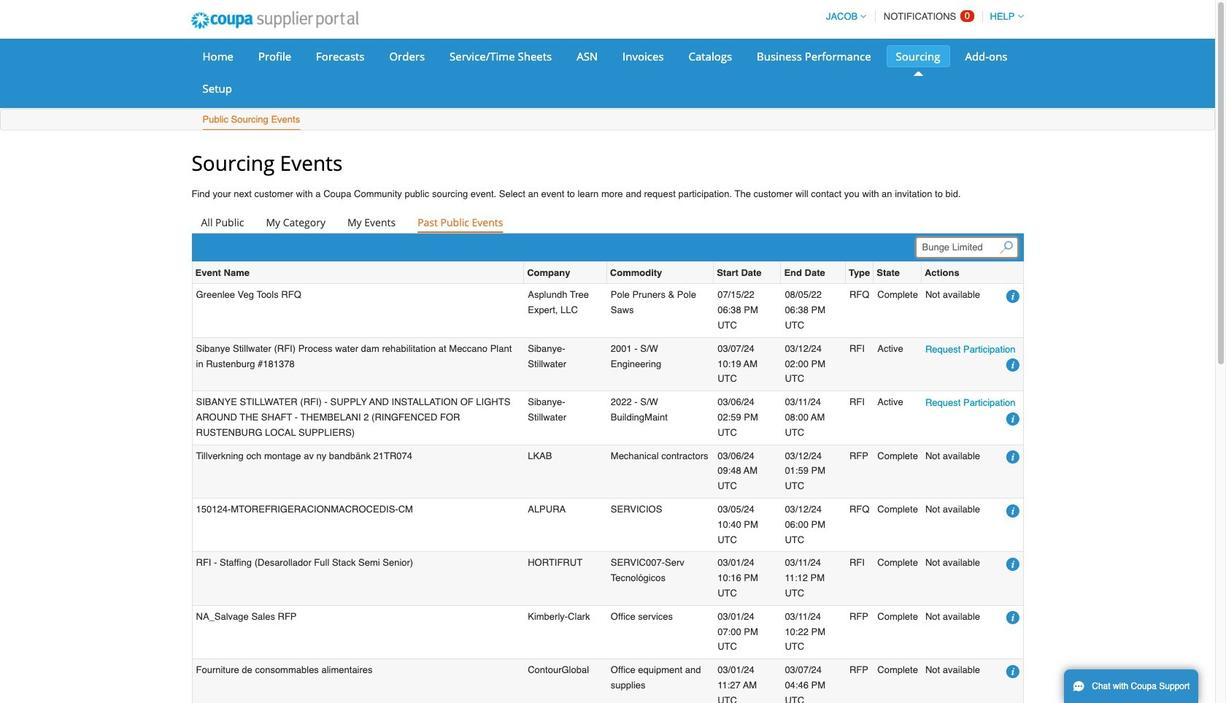 Task type: locate. For each thing, give the bounding box(es) containing it.
search image
[[1000, 241, 1013, 254]]

tab list
[[192, 213, 1024, 233]]

navigation
[[820, 2, 1024, 31]]

coupa supplier portal image
[[181, 2, 369, 39]]



Task type: describe. For each thing, give the bounding box(es) containing it.
Search text field
[[916, 237, 1018, 258]]



Task type: vqa. For each thing, say whether or not it's contained in the screenshot.
navigation
yes



